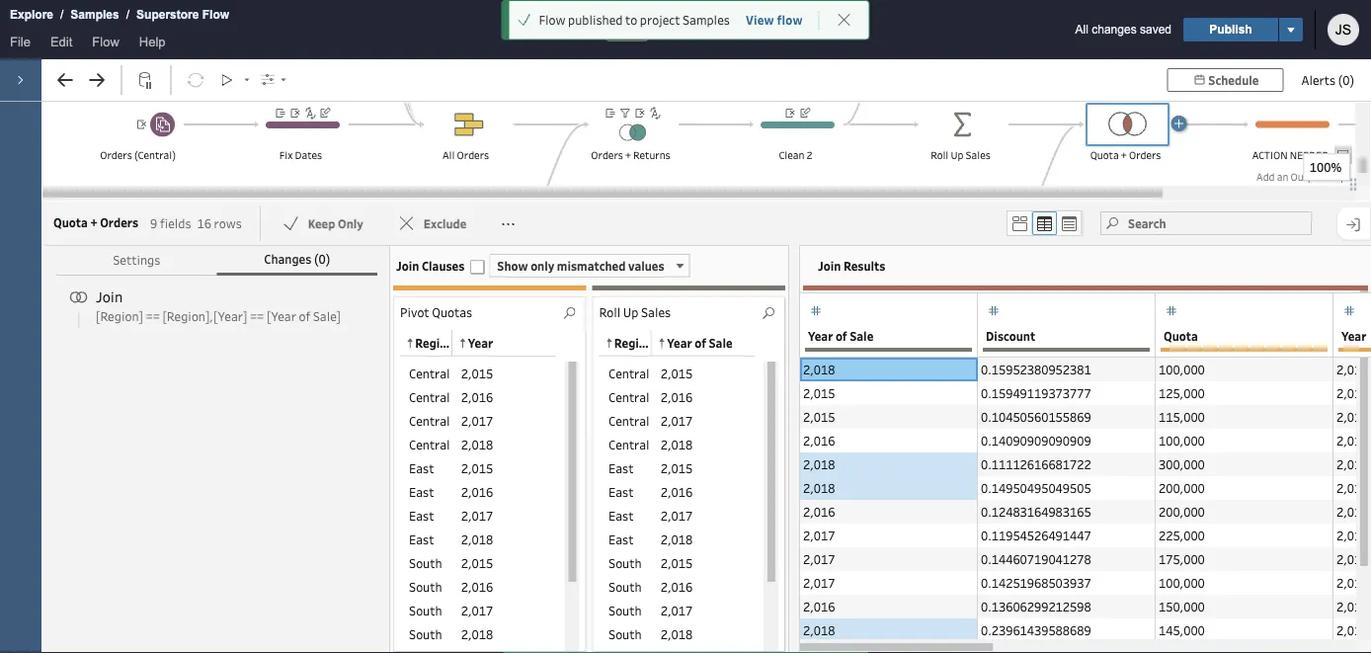 Task type: describe. For each thing, give the bounding box(es) containing it.
published inside add an output step here to create an extract, published data source, or write the flow results to a database. to learn more, see tabsoft.co/prepsamp
[[1296, 195, 1341, 209]]

show only mismatched values
[[497, 258, 665, 274]]

Search text field
[[1101, 212, 1312, 235]]

results
[[1298, 221, 1330, 235]]

0 horizontal spatial an
[[1277, 169, 1289, 183]]

action needed
[[1253, 148, 1329, 162]]

1 horizontal spatial to
[[1280, 182, 1290, 196]]

orders + returns
[[591, 148, 671, 162]]

0.15949119373777
[[981, 385, 1092, 401]]

source,
[[1281, 208, 1315, 222]]

16
[[197, 215, 211, 231]]

0.11112616681722
[[981, 456, 1092, 473]]

sale]
[[313, 308, 341, 324]]

view flow link
[[745, 11, 804, 29]]

2 horizontal spatial quota
[[1164, 328, 1198, 344]]

1 horizontal spatial an
[[1324, 182, 1336, 196]]

125,000
[[1159, 385, 1205, 401]]

superstore flow link
[[135, 5, 230, 25]]

flow button
[[82, 30, 129, 59]]

join for join [region] == [region],[year] == [year of sale]
[[96, 287, 123, 307]]

join [region] == [region],[year] == [year of sale]
[[96, 287, 341, 324]]

225,000
[[1159, 527, 1205, 544]]

[region],[year]
[[163, 308, 247, 324]]

a
[[1345, 221, 1350, 235]]

orders (central)
[[100, 148, 176, 162]]

extract,
[[1257, 195, 1294, 209]]

clean 2
[[779, 148, 813, 162]]

flow inside alert
[[539, 11, 566, 28]]

0.12483164983165
[[981, 504, 1092, 520]]

dates
[[295, 148, 322, 162]]

0.13606299212598
[[981, 599, 1092, 615]]

3 100,000 from the top
[[1159, 575, 1205, 591]]

to
[[1305, 234, 1316, 248]]

publish
[[1210, 23, 1253, 36]]

show only mismatched values button
[[490, 254, 690, 278]]

changes
[[1092, 23, 1137, 36]]

0.11954526491447
[[981, 527, 1092, 544]]

1 horizontal spatial quota + orders
[[1091, 148, 1161, 162]]

step
[[1326, 169, 1347, 183]]

add
[[1257, 169, 1275, 183]]

flow published to project samples alert
[[539, 11, 730, 29]]

pivot
[[400, 304, 429, 320]]

learn
[[1318, 234, 1342, 248]]

write
[[1329, 208, 1354, 222]]

145,000
[[1159, 622, 1205, 639]]

2 200,000 from the top
[[1159, 504, 1205, 520]]

view
[[746, 12, 775, 28]]

all for all orders
[[443, 148, 455, 162]]

2 100,000 from the top
[[1159, 433, 1205, 449]]

only
[[531, 258, 555, 274]]

needed
[[1290, 148, 1329, 162]]

pivot quotas
[[400, 304, 472, 320]]

fields
[[160, 215, 191, 231]]

schedule
[[1209, 72, 1259, 88]]

flow inside popup button
[[92, 34, 119, 49]]

0.14251968503937
[[981, 575, 1092, 591]]

100,000 125,000 115,000 100,000 300,000 200,000 200,000 225,000 175,000 100,000 150,000 145,000
[[1159, 361, 1205, 639]]

1 horizontal spatial superstore
[[658, 21, 735, 39]]

0 horizontal spatial sale
[[709, 335, 733, 351]]

1 horizontal spatial up
[[951, 148, 964, 162]]

[region]
[[96, 308, 143, 324]]

fix
[[279, 148, 293, 162]]

2,015 2,016 2,017 2,018 2,015 2,016 2,017 2,018 2,015 2,016 2,017 2,018 for pivot quotas
[[461, 365, 493, 643]]

300,000
[[1159, 456, 1205, 473]]

schedule button
[[1167, 68, 1284, 92]]

2,015 2,016 2,017 2,018 2,015 2,016 2,017 2,018 2,015 2,016 2,017 2,018 for roll up sales
[[660, 365, 692, 643]]

2 / from the left
[[126, 8, 129, 21]]

175,000
[[1159, 551, 1205, 567]]

150,000
[[1159, 599, 1205, 615]]

0 horizontal spatial superstore
[[136, 8, 199, 21]]

0 vertical spatial roll
[[931, 148, 949, 162]]

(central)
[[134, 148, 176, 162]]

js button
[[1328, 14, 1360, 45]]

action
[[1253, 148, 1288, 162]]

flow inside view flow link
[[777, 12, 803, 28]]

draft
[[614, 23, 640, 37]]

0 horizontal spatial up
[[623, 304, 639, 320]]

alerts
[[1302, 72, 1336, 88]]

js
[[1336, 22, 1352, 37]]

rows
[[214, 215, 242, 231]]

tabsoft.co/prepsamp
[[1257, 259, 1356, 273]]

join for join results
[[818, 258, 841, 274]]

file
[[10, 34, 31, 49]]

2
[[807, 148, 813, 162]]

to inside alert
[[626, 11, 638, 28]]

settings
[[113, 252, 160, 269]]

edit
[[50, 34, 72, 49]]

fix dates
[[279, 148, 322, 162]]

clauses
[[422, 258, 465, 274]]

2 horizontal spatial +
[[1121, 148, 1127, 162]]

(0) for changes (0)
[[314, 251, 330, 268]]

changes
[[264, 251, 312, 268]]

0.14950495049505
[[981, 480, 1092, 496]]

1 vertical spatial roll up sales
[[599, 304, 671, 320]]

output
[[1291, 169, 1324, 183]]

1 horizontal spatial sale
[[850, 328, 874, 344]]

0 horizontal spatial +
[[90, 215, 97, 230]]

success image
[[517, 13, 531, 27]]

more,
[[1257, 247, 1284, 260]]

9 fields 16 rows
[[150, 215, 242, 231]]

0 vertical spatial quota
[[1091, 148, 1119, 162]]

changes (0)
[[264, 251, 330, 268]]

1 == from the left
[[146, 308, 160, 324]]

1 2,018 2,015 2,015 2,016 2,018 2,018 2,016 2,017 2,017 2,017 2,016 2,018 from the left
[[803, 361, 835, 639]]

edit button
[[40, 30, 82, 59]]

here
[[1257, 182, 1278, 196]]

saved
[[1140, 23, 1172, 36]]

all changes saved
[[1076, 23, 1172, 36]]

help
[[139, 34, 166, 49]]

alerts (0)
[[1302, 72, 1355, 88]]



Task type: vqa. For each thing, say whether or not it's contained in the screenshot.


Task type: locate. For each thing, give the bounding box(es) containing it.
discount
[[986, 328, 1036, 344]]

to right here on the right top
[[1280, 182, 1290, 196]]

0 vertical spatial to
[[626, 11, 638, 28]]

add an output step here to create an extract, published data source, or write the flow results to a database. to learn more, see tabsoft.co/prepsamp
[[1257, 169, 1356, 273]]

orders
[[100, 148, 132, 162], [457, 148, 489, 162], [591, 148, 623, 162], [1129, 148, 1161, 162], [100, 215, 138, 230]]

all orders
[[443, 148, 489, 162]]

of
[[299, 308, 310, 324], [836, 328, 847, 344], [695, 335, 706, 351]]

1 vertical spatial sales
[[641, 304, 671, 320]]

0 horizontal spatial sales
[[641, 304, 671, 320]]

0 vertical spatial roll up sales
[[931, 148, 991, 162]]

1 horizontal spatial search image
[[759, 304, 779, 323]]

samples up the flow popup button
[[71, 8, 119, 21]]

roll up sales
[[931, 148, 991, 162], [599, 304, 671, 320]]

search image for pivot quotas
[[560, 304, 580, 323]]

to
[[626, 11, 638, 28], [1280, 182, 1290, 196], [1333, 221, 1343, 235]]

see
[[1286, 247, 1302, 260]]

2 vertical spatial 100,000
[[1159, 575, 1205, 591]]

1 vertical spatial to
[[1280, 182, 1290, 196]]

115,000
[[1159, 409, 1205, 425]]

0 vertical spatial sales
[[966, 148, 991, 162]]

/
[[60, 8, 64, 21], [126, 8, 129, 21]]

2 vertical spatial to
[[1333, 221, 1343, 235]]

1 central central central central east east east east south south south south from the left
[[409, 365, 450, 643]]

0.15952380952381
[[981, 361, 1092, 378]]

0.14090909090909
[[981, 433, 1092, 449]]

1 100,000 from the top
[[1159, 361, 1205, 378]]

view flow
[[746, 12, 803, 28]]

region down values
[[614, 335, 653, 351]]

== right [region]
[[146, 308, 160, 324]]

0 vertical spatial 100,000
[[1159, 361, 1205, 378]]

0.14460719041278
[[981, 551, 1092, 567]]

1 horizontal spatial sales
[[966, 148, 991, 162]]

published inside alert
[[568, 11, 623, 28]]

join left clauses
[[396, 258, 419, 274]]

flow
[[202, 8, 229, 21], [539, 11, 566, 28], [740, 21, 773, 39], [92, 34, 119, 49]]

join for join clauses
[[396, 258, 419, 274]]

0 horizontal spatial ==
[[146, 308, 160, 324]]

1 horizontal spatial quota
[[1091, 148, 1119, 162]]

roll
[[931, 148, 949, 162], [599, 304, 621, 320]]

2 horizontal spatial to
[[1333, 221, 1343, 235]]

(0) for alerts (0)
[[1339, 72, 1355, 88]]

an
[[1277, 169, 1289, 183], [1324, 182, 1336, 196]]

0 vertical spatial all
[[1076, 23, 1089, 36]]

100,000 up 300,000
[[1159, 433, 1205, 449]]

2 == from the left
[[250, 308, 264, 324]]

0.15952380952381 0.15949119373777 0.10450560155869 0.14090909090909 0.11112616681722 0.14950495049505 0.12483164983165 0.11954526491447 0.14460719041278 0.14251968503937 0.13606299212598 0.23961439588689
[[981, 361, 1092, 639]]

2 vertical spatial quota
[[1164, 328, 1198, 344]]

an right add
[[1277, 169, 1289, 183]]

superstore up help
[[136, 8, 199, 21]]

returns
[[634, 148, 671, 162]]

/ right samples link
[[126, 8, 129, 21]]

1 vertical spatial published
[[1296, 195, 1341, 209]]

200,000
[[1159, 480, 1205, 496], [1159, 504, 1205, 520]]

100,000 up 125,000
[[1159, 361, 1205, 378]]

1 horizontal spatial (0)
[[1339, 72, 1355, 88]]

or
[[1317, 208, 1327, 222]]

join up [region]
[[96, 287, 123, 307]]

1 region from the left
[[415, 335, 454, 351]]

1 horizontal spatial central central central central east east east east south south south south
[[608, 365, 649, 643]]

2 2,015 2,016 2,017 2,018 2,015 2,016 2,017 2,018 2,015 2,016 2,017 2,018 from the left
[[660, 365, 692, 643]]

0 horizontal spatial quota
[[53, 215, 88, 230]]

flow right view in the top right of the page
[[777, 12, 803, 28]]

1 horizontal spatial flow
[[1275, 221, 1295, 235]]

0 horizontal spatial of
[[299, 308, 310, 324]]

0 horizontal spatial search image
[[560, 304, 580, 323]]

200,000 down 300,000
[[1159, 480, 1205, 496]]

1 horizontal spatial published
[[1296, 195, 1341, 209]]

(0) right the alerts
[[1339, 72, 1355, 88]]

0 horizontal spatial roll up sales
[[599, 304, 671, 320]]

all for all changes saved
[[1076, 23, 1089, 36]]

1 200,000 from the top
[[1159, 480, 1205, 496]]

0 vertical spatial 200,000
[[1159, 480, 1205, 496]]

0 vertical spatial (0)
[[1339, 72, 1355, 88]]

1 horizontal spatial /
[[126, 8, 129, 21]]

0 horizontal spatial 2,018 2,015 2,015 2,016 2,018 2,018 2,016 2,017 2,017 2,017 2,016 2,018
[[803, 361, 835, 639]]

2 horizontal spatial join
[[818, 258, 841, 274]]

explore
[[10, 8, 53, 21]]

south
[[409, 555, 442, 571], [608, 555, 641, 571], [409, 579, 442, 595], [608, 579, 641, 595], [409, 603, 442, 619], [608, 603, 641, 619], [409, 626, 442, 643], [608, 626, 641, 643]]

0 horizontal spatial join
[[96, 287, 123, 307]]

1 vertical spatial roll
[[599, 304, 621, 320]]

1 vertical spatial 100,000
[[1159, 433, 1205, 449]]

1 vertical spatial quota
[[53, 215, 88, 230]]

flow
[[777, 12, 803, 28], [1275, 221, 1295, 235]]

samples right project
[[683, 11, 730, 28]]

1 vertical spatial quota + orders
[[53, 215, 138, 230]]

published
[[568, 11, 623, 28], [1296, 195, 1341, 209]]

[year
[[267, 308, 296, 324]]

central
[[409, 365, 450, 382], [608, 365, 649, 382], [409, 389, 450, 405], [608, 389, 649, 405], [409, 413, 450, 429], [608, 413, 649, 429], [409, 437, 450, 453], [608, 437, 649, 453]]

1 2,015 2,016 2,017 2,018 2,015 2,016 2,017 2,018 2,015 2,016 2,017 2,018 from the left
[[461, 365, 493, 643]]

2,015
[[461, 365, 493, 382], [660, 365, 692, 382], [803, 385, 835, 401], [1337, 385, 1369, 401], [803, 409, 835, 425], [1337, 409, 1369, 425], [461, 460, 493, 477], [660, 460, 692, 477], [461, 555, 493, 571], [660, 555, 692, 571]]

2 region from the left
[[614, 335, 653, 351]]

clean
[[779, 148, 805, 162]]

superstore
[[136, 8, 199, 21], [658, 21, 735, 39]]

quotas
[[432, 304, 472, 320]]

1 horizontal spatial all
[[1076, 23, 1089, 36]]

0 horizontal spatial year of sale
[[667, 335, 733, 351]]

mismatched
[[557, 258, 626, 274]]

2,015 2,016 2,017 2,018 2,015 2,016 2,017 2,018 2,015 2,016 2,017 2,018
[[461, 365, 493, 643], [660, 365, 692, 643]]

+
[[625, 148, 631, 162], [1121, 148, 1127, 162], [90, 215, 97, 230]]

(0) right the changes
[[314, 251, 330, 268]]

join inside join [region] == [region],[year] == [year of sale]
[[96, 287, 123, 307]]

search image
[[560, 304, 580, 323], [759, 304, 779, 323]]

/ up edit
[[60, 8, 64, 21]]

region for quotas
[[415, 335, 454, 351]]

help button
[[129, 30, 175, 59]]

search image for roll up sales
[[759, 304, 779, 323]]

explore / samples / superstore flow
[[10, 8, 229, 21]]

data
[[1257, 208, 1278, 222]]

central central central central east east east east south south south south
[[409, 365, 450, 643], [608, 365, 649, 643]]

samples inside alert
[[683, 11, 730, 28]]

join left results
[[818, 258, 841, 274]]

file button
[[0, 30, 40, 59]]

1 horizontal spatial roll
[[931, 148, 949, 162]]

publish button
[[1184, 18, 1279, 42]]

0 horizontal spatial quota + orders
[[53, 215, 138, 230]]

central central central central east east east east south south south south for up
[[608, 365, 649, 643]]

0 horizontal spatial central central central central east east east east south south south south
[[409, 365, 450, 643]]

superstore left view in the top right of the page
[[658, 21, 735, 39]]

1 horizontal spatial region
[[614, 335, 653, 351]]

2 central central central central east east east east south south south south from the left
[[608, 365, 649, 643]]

==
[[146, 308, 160, 324], [250, 308, 264, 324]]

join clauses
[[396, 258, 465, 274]]

0.10450560155869
[[981, 409, 1092, 425]]

1 horizontal spatial 2,018 2,015 2,015 2,016 2,018 2,018 2,016 2,017 2,017 2,017 2,016 2,018
[[1337, 361, 1369, 639]]

100,000
[[1159, 361, 1205, 378], [1159, 433, 1205, 449], [1159, 575, 1205, 591]]

0 horizontal spatial (0)
[[314, 251, 330, 268]]

flow right the
[[1275, 221, 1295, 235]]

explore link
[[9, 5, 54, 25]]

central central central central east east east east south south south south for quotas
[[409, 365, 450, 643]]

1 vertical spatial up
[[623, 304, 639, 320]]

published up the results
[[1296, 195, 1341, 209]]

0 horizontal spatial 2,015 2,016 2,017 2,018 2,015 2,016 2,017 2,018 2,015 2,016 2,017 2,018
[[461, 365, 493, 643]]

values
[[628, 258, 665, 274]]

east
[[409, 460, 434, 477], [608, 460, 633, 477], [409, 484, 434, 500], [608, 484, 633, 500], [409, 508, 434, 524], [608, 508, 633, 524], [409, 531, 434, 548], [608, 531, 633, 548]]

1 horizontal spatial year of sale
[[808, 328, 874, 344]]

0 horizontal spatial region
[[415, 335, 454, 351]]

of inside join [region] == [region],[year] == [year of sale]
[[299, 308, 310, 324]]

create
[[1292, 182, 1322, 196]]

0 horizontal spatial flow
[[777, 12, 803, 28]]

all
[[1076, 23, 1089, 36], [443, 148, 455, 162]]

1 vertical spatial flow
[[1275, 221, 1295, 235]]

to left project
[[626, 11, 638, 28]]

1 horizontal spatial +
[[625, 148, 631, 162]]

None radio
[[1008, 212, 1033, 235], [1033, 212, 1057, 235], [1057, 212, 1082, 235], [1008, 212, 1033, 235], [1033, 212, 1057, 235], [1057, 212, 1082, 235]]

2 horizontal spatial of
[[836, 328, 847, 344]]

0 horizontal spatial to
[[626, 11, 638, 28]]

1 horizontal spatial of
[[695, 335, 706, 351]]

2,018
[[803, 361, 835, 378], [1337, 361, 1369, 378], [461, 437, 493, 453], [660, 437, 692, 453], [803, 456, 835, 473], [1337, 456, 1369, 473], [803, 480, 835, 496], [1337, 480, 1369, 496], [461, 531, 493, 548], [660, 531, 692, 548], [803, 622, 835, 639], [1337, 622, 1369, 639], [461, 626, 493, 643], [660, 626, 692, 643]]

the
[[1257, 221, 1273, 235]]

2,016
[[461, 389, 493, 405], [660, 389, 692, 405], [803, 433, 835, 449], [1337, 433, 1369, 449], [461, 484, 493, 500], [660, 484, 692, 500], [803, 504, 835, 520], [1337, 504, 1369, 520], [461, 579, 493, 595], [660, 579, 692, 595], [803, 599, 835, 615], [1337, 599, 1369, 615]]

2 search image from the left
[[759, 304, 779, 323]]

0 horizontal spatial samples
[[71, 8, 119, 21]]

0 vertical spatial published
[[568, 11, 623, 28]]

0 vertical spatial quota + orders
[[1091, 148, 1161, 162]]

option group
[[1007, 211, 1083, 236]]

0 horizontal spatial published
[[568, 11, 623, 28]]

1 horizontal spatial join
[[396, 258, 419, 274]]

join results
[[818, 258, 886, 274]]

an right create
[[1324, 182, 1336, 196]]

1 vertical spatial (0)
[[314, 251, 330, 268]]

200,000 up 225,000
[[1159, 504, 1205, 520]]

published left project
[[568, 11, 623, 28]]

year of sale
[[808, 328, 874, 344], [667, 335, 733, 351]]

samples link
[[70, 5, 120, 25]]

1 horizontal spatial samples
[[683, 11, 730, 28]]

flow inside add an output step here to create an extract, published data source, or write the flow results to a database. to learn more, see tabsoft.co/prepsamp
[[1275, 221, 1295, 235]]

== left the [year
[[250, 308, 264, 324]]

1 / from the left
[[60, 8, 64, 21]]

0 vertical spatial up
[[951, 148, 964, 162]]

project
[[640, 11, 680, 28]]

2 2,018 2,015 2,015 2,016 2,018 2,018 2,016 2,017 2,017 2,017 2,016 2,018 from the left
[[1337, 361, 1369, 639]]

0 horizontal spatial roll
[[599, 304, 621, 320]]

100,000 down the '175,000'
[[1159, 575, 1205, 591]]

to left 'a'
[[1333, 221, 1343, 235]]

flow published to project samples
[[539, 11, 730, 28]]

0 horizontal spatial all
[[443, 148, 455, 162]]

1 vertical spatial all
[[443, 148, 455, 162]]

1 horizontal spatial ==
[[250, 308, 264, 324]]

0 horizontal spatial /
[[60, 8, 64, 21]]

1 horizontal spatial roll up sales
[[931, 148, 991, 162]]

region for up
[[614, 335, 653, 351]]

0 vertical spatial flow
[[777, 12, 803, 28]]

1 horizontal spatial 2,015 2,016 2,017 2,018 2,015 2,016 2,017 2,018 2,015 2,016 2,017 2,018
[[660, 365, 692, 643]]

region down the pivot quotas
[[415, 335, 454, 351]]

1 search image from the left
[[560, 304, 580, 323]]

1 vertical spatial 200,000
[[1159, 504, 1205, 520]]



